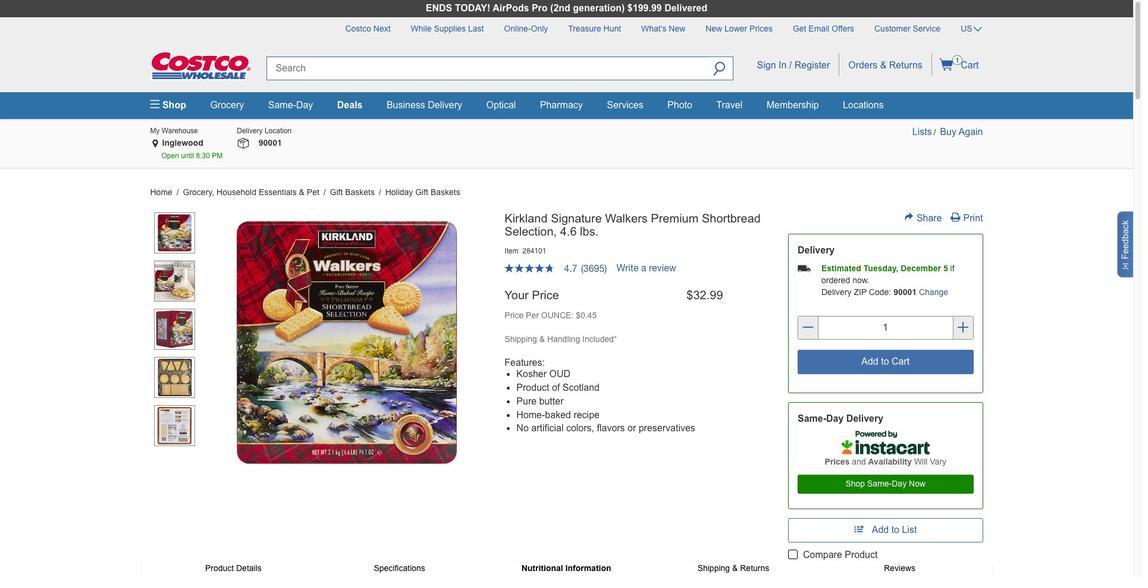 Task type: vqa. For each thing, say whether or not it's contained in the screenshot.
GIFT
yes



Task type: locate. For each thing, give the bounding box(es) containing it.
while
[[411, 24, 432, 33]]

sign
[[757, 60, 776, 70]]

2 horizontal spatial same-
[[868, 479, 892, 488]]

shipping for shipping & returns
[[698, 564, 730, 573]]

0 vertical spatial day
[[296, 100, 313, 110]]

share
[[917, 213, 942, 223]]

membership
[[767, 100, 819, 110]]

write
[[617, 263, 639, 273]]

main element
[[150, 92, 983, 119]]

included*
[[583, 334, 617, 344]]

1 horizontal spatial product
[[517, 383, 549, 393]]

0 vertical spatial shop
[[160, 100, 186, 110]]

hunt
[[604, 24, 621, 33]]

0 vertical spatial shipping
[[505, 334, 537, 344]]

flavors
[[597, 423, 625, 433]]

1 vertical spatial product
[[845, 550, 878, 560]]

0 horizontal spatial returns
[[740, 564, 770, 573]]

offers
[[832, 24, 855, 33]]

delivery for delivery
[[798, 245, 835, 256]]

2 horizontal spatial day
[[892, 479, 907, 488]]

same-day delivery
[[798, 414, 884, 424]]

2 vertical spatial day
[[892, 479, 907, 488]]

gift right "holiday"
[[415, 187, 428, 197]]

day inside main element
[[296, 100, 313, 110]]

services link
[[607, 100, 644, 110]]

1 horizontal spatial same-
[[798, 414, 826, 424]]

1 horizontal spatial prices
[[825, 457, 850, 466]]

2 new from the left
[[706, 24, 722, 33]]

0 horizontal spatial product
[[205, 564, 234, 573]]

1 horizontal spatial gift
[[415, 187, 428, 197]]

day left the now
[[892, 479, 907, 488]]

delivered
[[665, 3, 708, 13]]

1 horizontal spatial baskets
[[431, 187, 460, 197]]

1 new from the left
[[669, 24, 686, 33]]

pm
[[212, 152, 223, 160]]

baskets left "holiday"
[[345, 187, 375, 197]]

day for same-day
[[296, 100, 313, 110]]

costco
[[345, 24, 371, 33]]

business delivery
[[387, 100, 462, 110]]

0 horizontal spatial day
[[296, 100, 313, 110]]

price up price per ounce: $0.45
[[532, 289, 559, 302]]

product down add
[[845, 550, 878, 560]]

shortbread
[[702, 212, 761, 225]]

1 horizontal spatial new
[[706, 24, 722, 33]]

delivery for delivery zip code: 90001 change
[[822, 288, 852, 297]]

0 vertical spatial returns
[[889, 60, 923, 70]]

2 vertical spatial same-
[[868, 479, 892, 488]]

None telephone field
[[819, 316, 953, 340]]

service
[[913, 24, 941, 33]]

1 horizontal spatial 90001
[[894, 288, 917, 297]]

0 horizontal spatial new
[[669, 24, 686, 33]]

baskets right "holiday"
[[431, 187, 460, 197]]

location
[[265, 127, 292, 135]]

deals link
[[337, 100, 363, 110]]

1 image
[[154, 212, 195, 253]]

0 horizontal spatial same-
[[268, 100, 296, 110]]

0 horizontal spatial shop
[[160, 100, 186, 110]]

shipping for shipping & handling included*
[[505, 334, 537, 344]]

1 vertical spatial day
[[826, 414, 844, 424]]

nutritional
[[522, 564, 563, 573]]

treasure
[[568, 24, 601, 33]]

price left per
[[505, 310, 524, 320]]

& for orders & returns
[[880, 60, 887, 70]]

next
[[374, 24, 391, 33]]

holiday gift baskets link
[[385, 187, 460, 197]]

day left deals
[[296, 100, 313, 110]]

product left details
[[205, 564, 234, 573]]

delivery up instacart image
[[847, 414, 884, 424]]

view larger image 1 image
[[215, 212, 478, 474]]

grocery link
[[210, 100, 244, 110]]

4 image
[[154, 357, 195, 398]]

feedback link
[[1117, 211, 1138, 278]]

preservatives
[[639, 423, 695, 433]]

will
[[914, 457, 928, 466]]

travel link
[[717, 100, 743, 110]]

shop inside main element
[[160, 100, 186, 110]]

delivery right business
[[428, 100, 462, 110]]

same-
[[268, 100, 296, 110], [798, 414, 826, 424], [868, 479, 892, 488]]

item 284101
[[505, 247, 546, 255]]

artificial
[[531, 423, 564, 433]]

nutritional information link
[[483, 562, 650, 577]]

5
[[944, 264, 948, 273]]

day
[[296, 100, 313, 110], [826, 414, 844, 424], [892, 479, 907, 488]]

delivery up 90001 button
[[237, 127, 263, 135]]

1 horizontal spatial day
[[826, 414, 844, 424]]

prices left and
[[825, 457, 850, 466]]

90001 down delivery location in the left top of the page
[[259, 138, 282, 148]]

1 horizontal spatial shop
[[846, 479, 865, 488]]

again
[[959, 127, 983, 137]]

information
[[566, 564, 611, 573]]

0 vertical spatial 90001
[[259, 138, 282, 148]]

signature
[[551, 212, 602, 225]]

gift
[[330, 187, 343, 197], [415, 187, 428, 197]]

optical
[[486, 100, 516, 110]]

and
[[852, 457, 866, 466]]

product inside 'features: kosher oud product of scotland pure butter home-baked recipe no artificial colors, flavors or preservatives'
[[517, 383, 549, 393]]

returns for orders & returns
[[889, 60, 923, 70]]

1 vertical spatial 90001
[[894, 288, 917, 297]]

2 horizontal spatial product
[[845, 550, 878, 560]]

kirkland
[[505, 212, 548, 225]]

day up instacart image
[[826, 414, 844, 424]]

shop down and
[[846, 479, 865, 488]]

1 vertical spatial same-
[[798, 414, 826, 424]]

delivery zip code: 90001 change
[[822, 288, 948, 297]]

new left lower
[[706, 24, 722, 33]]

1 vertical spatial price
[[505, 310, 524, 320]]

$199.99
[[628, 3, 662, 13]]

0 vertical spatial product
[[517, 383, 549, 393]]

1 vertical spatial shop
[[846, 479, 865, 488]]

pro
[[532, 3, 548, 13]]

1 horizontal spatial returns
[[889, 60, 923, 70]]

shop
[[160, 100, 186, 110], [846, 479, 865, 488]]

shop up "my warehouse" on the left of page
[[160, 100, 186, 110]]

locations link
[[843, 100, 884, 110]]

1 vertical spatial shipping
[[698, 564, 730, 573]]

code:
[[869, 288, 891, 297]]

delivery down ordered
[[822, 288, 852, 297]]

online-
[[504, 24, 531, 33]]

tuesday,
[[864, 264, 899, 273]]

0 vertical spatial same-
[[268, 100, 296, 110]]

costco us homepage image
[[150, 51, 251, 80]]

delivery up estimated
[[798, 245, 835, 256]]

online-only
[[504, 24, 548, 33]]

inglewood
[[162, 138, 203, 148]]

what's new
[[641, 24, 686, 33]]

1 horizontal spatial price
[[532, 289, 559, 302]]

same- inside main element
[[268, 100, 296, 110]]

0 horizontal spatial gift
[[330, 187, 343, 197]]

specifications
[[374, 564, 425, 573]]

90001 down if ordered now.
[[894, 288, 917, 297]]

1 gift from the left
[[330, 187, 343, 197]]

change link
[[919, 288, 948, 297]]

gift right pet on the left top
[[330, 187, 343, 197]]

product details link
[[150, 562, 317, 576]]

1 horizontal spatial shipping
[[698, 564, 730, 573]]

holiday gift baskets
[[385, 187, 460, 197]]

5 image
[[154, 405, 195, 446]]

0 horizontal spatial shipping
[[505, 334, 537, 344]]

today!
[[455, 3, 490, 13]]

open
[[162, 152, 179, 160]]

None button
[[798, 350, 974, 374]]

inglewood open until 8:30 pm
[[162, 138, 223, 160]]

0 horizontal spatial 90001
[[259, 138, 282, 148]]

product down kosher
[[517, 383, 549, 393]]

online-only link
[[495, 17, 557, 35]]

0 vertical spatial prices
[[750, 24, 773, 33]]

no
[[517, 423, 529, 433]]

prices right lower
[[750, 24, 773, 33]]

Search text field
[[266, 56, 706, 80], [266, 56, 706, 80]]

0 vertical spatial price
[[532, 289, 559, 302]]

deals
[[337, 100, 363, 110]]

pharmacy
[[540, 100, 583, 110]]

new lower prices
[[706, 24, 773, 33]]

home
[[150, 187, 172, 197]]

2 vertical spatial product
[[205, 564, 234, 573]]

orders
[[849, 60, 878, 70]]

per
[[526, 310, 539, 320]]

0 horizontal spatial baskets
[[345, 187, 375, 197]]

1 baskets from the left
[[345, 187, 375, 197]]

shop for shop
[[160, 100, 186, 110]]

1 vertical spatial returns
[[740, 564, 770, 573]]

colors,
[[566, 423, 594, 433]]

new down delivered
[[669, 24, 686, 33]]



Task type: describe. For each thing, give the bounding box(es) containing it.
2 baskets from the left
[[431, 187, 460, 197]]

same-day link
[[268, 100, 313, 110]]

new lower prices link
[[697, 17, 782, 35]]

home link
[[150, 187, 172, 197]]

customer
[[875, 24, 911, 33]]

shipping & returns
[[698, 564, 770, 573]]

grocery, household essentials & pet
[[183, 187, 322, 197]]

add to list
[[872, 525, 917, 535]]

ordered
[[822, 276, 850, 285]]

90001 inside button
[[259, 138, 282, 148]]

write a review
[[617, 263, 676, 273]]

compare product
[[803, 550, 878, 560]]

search image
[[714, 62, 726, 78]]

shop same-day now
[[846, 479, 926, 488]]

shop link
[[150, 92, 197, 119]]

/
[[790, 60, 792, 70]]

delivery inside main element
[[428, 100, 462, 110]]

shop for shop same-day now
[[846, 479, 865, 488]]

cart
[[958, 60, 979, 70]]

vary
[[930, 457, 947, 466]]

zip
[[854, 288, 867, 297]]

or
[[628, 423, 636, 433]]

8:30
[[196, 152, 210, 160]]

grocery, household essentials & pet link
[[183, 187, 322, 197]]

orders & returns link
[[840, 54, 932, 75]]

buy
[[940, 127, 957, 137]]

product inside product details link
[[205, 564, 234, 573]]

$
[[687, 289, 693, 302]]

delivery location
[[237, 127, 292, 135]]

same-day
[[268, 100, 313, 110]]

premium
[[651, 212, 699, 225]]

get email offers link
[[784, 17, 863, 35]]

get email offers
[[793, 24, 855, 33]]

locations
[[843, 100, 884, 110]]

oud
[[549, 369, 571, 379]]

of
[[552, 383, 560, 393]]

until
[[181, 152, 194, 160]]

buy again link
[[940, 127, 983, 137]]

(3695)
[[581, 263, 607, 274]]

nutritional information
[[522, 564, 611, 573]]

reviews
[[884, 564, 916, 573]]

customer service
[[875, 24, 941, 33]]

returns for shipping & returns
[[740, 564, 770, 573]]

shipping & returns link
[[650, 562, 817, 576]]

scotland
[[563, 383, 600, 393]]

share link
[[904, 213, 942, 223]]

0 horizontal spatial price
[[505, 310, 524, 320]]

holiday
[[385, 187, 413, 197]]

& for shipping & returns
[[732, 564, 738, 573]]

costco next link
[[336, 17, 400, 35]]

features:
[[505, 357, 545, 367]]

optical link
[[486, 100, 516, 110]]

estimated tuesday, december 5
[[822, 264, 948, 273]]

2 gift from the left
[[415, 187, 428, 197]]

3 image
[[154, 309, 195, 350]]

treasure hunt
[[568, 24, 621, 33]]

while supplies last link
[[402, 17, 493, 35]]

review
[[649, 263, 676, 273]]

instacart image
[[842, 431, 930, 454]]

add to list button
[[788, 518, 983, 542]]

list
[[902, 525, 917, 535]]

home-
[[517, 410, 545, 420]]

my
[[150, 127, 160, 135]]

& for shipping & handling included*
[[540, 334, 545, 344]]

what's new link
[[633, 17, 695, 35]]

same- for same-day delivery
[[798, 414, 826, 424]]

4.6
[[560, 225, 577, 238]]

delivery for delivery location
[[237, 127, 263, 135]]

ounce:
[[541, 310, 574, 320]]

get
[[793, 24, 807, 33]]

2 image
[[154, 260, 195, 301]]

lists link
[[913, 127, 932, 137]]

1 vertical spatial prices
[[825, 457, 850, 466]]

0 horizontal spatial prices
[[750, 24, 773, 33]]

services
[[607, 100, 644, 110]]

same- for same-day
[[268, 100, 296, 110]]

airpods
[[493, 3, 529, 13]]

feedback
[[1120, 220, 1131, 259]]

my warehouse
[[150, 127, 198, 135]]

last
[[468, 24, 484, 33]]

business
[[387, 100, 425, 110]]

32.99
[[693, 289, 723, 302]]

handling
[[547, 334, 580, 344]]

reviews link
[[817, 562, 983, 576]]

business delivery link
[[387, 100, 462, 110]]

travel
[[717, 100, 743, 110]]

details
[[236, 564, 262, 573]]

photo link
[[668, 100, 693, 110]]

what's
[[641, 24, 667, 33]]

availability
[[868, 457, 912, 466]]

your
[[505, 289, 529, 302]]

pure
[[517, 396, 537, 406]]

generation)
[[573, 3, 625, 13]]

in
[[779, 60, 787, 70]]

gift baskets
[[330, 187, 377, 197]]

kosher
[[517, 369, 547, 379]]

4.7
[[564, 263, 578, 274]]

warehouse
[[162, 127, 198, 135]]

day for same-day delivery
[[826, 414, 844, 424]]

90001 button
[[250, 138, 288, 150]]



